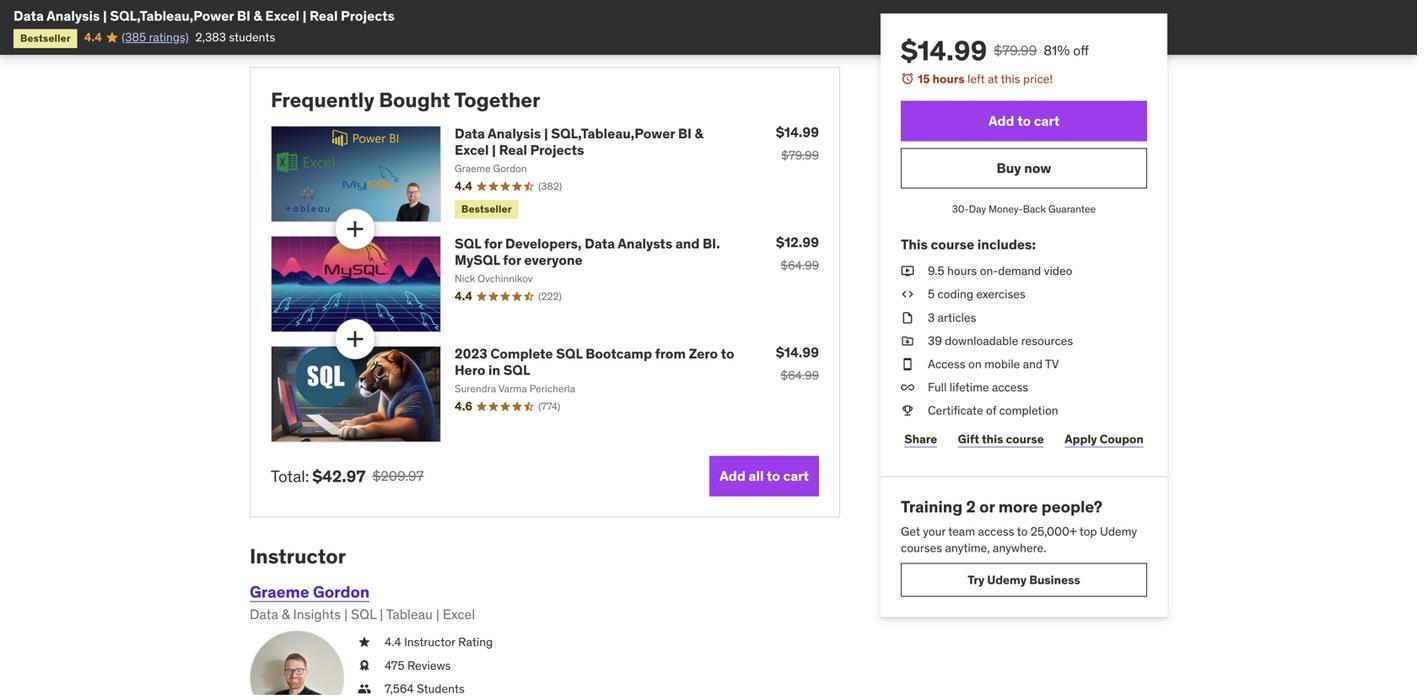 Task type: locate. For each thing, give the bounding box(es) containing it.
81%
[[1044, 42, 1070, 59]]

rating
[[458, 635, 493, 650]]

sql,tableau,power inside data analysis | sql,tableau,power bi & excel | real projects graeme gordon
[[551, 125, 675, 142]]

0 vertical spatial graeme
[[455, 162, 491, 175]]

resources
[[1021, 333, 1073, 348]]

$14.99
[[901, 34, 987, 67], [776, 124, 819, 141], [776, 344, 819, 361]]

0 vertical spatial excel
[[265, 7, 299, 24]]

full
[[928, 380, 947, 395]]

0 vertical spatial bestseller
[[20, 32, 71, 45]]

xsmall image
[[901, 356, 914, 372], [358, 657, 371, 674], [358, 681, 371, 695]]

top
[[1080, 524, 1097, 539]]

0 vertical spatial real
[[310, 7, 338, 24]]

2 vertical spatial excel
[[443, 605, 475, 623]]

access
[[928, 356, 966, 372]]

gordon down 'together'
[[493, 162, 527, 175]]

0 vertical spatial $79.99
[[994, 42, 1037, 59]]

2 horizontal spatial &
[[695, 125, 703, 142]]

try udemy business link
[[901, 563, 1147, 597]]

1 horizontal spatial gordon
[[493, 162, 527, 175]]

2023 complete sql bootcamp from zero to hero in sql link
[[455, 345, 734, 379]]

to right zero
[[721, 345, 734, 362]]

0 vertical spatial sql,tableau,power
[[110, 7, 234, 24]]

course down completion
[[1006, 431, 1044, 447]]

bi for data analysis | sql,tableau,power bi & excel | real projects
[[237, 7, 251, 24]]

nick
[[455, 272, 475, 285]]

bi
[[237, 7, 251, 24], [678, 125, 692, 142]]

tv
[[1045, 356, 1059, 372]]

total:
[[271, 466, 309, 486]]

0 horizontal spatial graeme
[[250, 582, 309, 602]]

to right all
[[767, 467, 780, 485]]

real for data analysis | sql,tableau,power bi & excel | real projects graeme gordon
[[499, 141, 527, 158]]

to up the anywhere.
[[1017, 524, 1028, 539]]

$14.99 for $14.99 $79.99 81% off
[[901, 34, 987, 67]]

0 horizontal spatial gordon
[[313, 582, 370, 602]]

share
[[904, 431, 937, 447]]

4.6
[[455, 398, 473, 414]]

cart down price!
[[1034, 112, 1060, 129]]

back
[[1023, 203, 1046, 216]]

0 horizontal spatial &
[[254, 7, 262, 24]]

1 vertical spatial bi
[[678, 125, 692, 142]]

0 horizontal spatial analysis
[[46, 7, 100, 24]]

hours right 15
[[933, 71, 965, 86]]

1 vertical spatial $64.99
[[781, 368, 819, 383]]

xsmall image for 3
[[901, 309, 914, 326]]

4.4 down the nick
[[455, 288, 473, 304]]

sql,tableau,power
[[110, 7, 234, 24], [551, 125, 675, 142]]

0 vertical spatial analysis
[[46, 7, 100, 24]]

1 horizontal spatial udemy
[[1100, 524, 1137, 539]]

30-day money-back guarantee
[[952, 203, 1096, 216]]

hours for 9.5
[[947, 263, 977, 278]]

bi.
[[703, 235, 720, 252]]

udemy right top
[[1100, 524, 1137, 539]]

1 vertical spatial add
[[720, 467, 746, 485]]

1 vertical spatial &
[[695, 125, 703, 142]]

0 horizontal spatial add
[[720, 467, 746, 485]]

excel inside data analysis | sql,tableau,power bi & excel | real projects graeme gordon
[[455, 141, 489, 158]]

video
[[1044, 263, 1073, 278]]

0 vertical spatial and
[[676, 235, 700, 252]]

xsmall image up 'share'
[[901, 402, 914, 419]]

1 vertical spatial excel
[[455, 141, 489, 158]]

2 vertical spatial &
[[282, 605, 290, 623]]

$64.99 for $14.99
[[781, 368, 819, 383]]

1 vertical spatial $14.99
[[776, 124, 819, 141]]

4.4 up 475
[[385, 635, 401, 650]]

sql inside sql for developers, data analysts and bi. mysql for everyone nick ovchinnikov
[[455, 235, 481, 252]]

2 vertical spatial $14.99
[[776, 344, 819, 361]]

to down price!
[[1018, 112, 1031, 129]]

sql up the nick
[[455, 235, 481, 252]]

1 vertical spatial real
[[499, 141, 527, 158]]

$14.99 $64.99
[[776, 344, 819, 383]]

1 horizontal spatial bi
[[678, 125, 692, 142]]

0 horizontal spatial course
[[931, 236, 974, 253]]

bootcamp
[[586, 345, 652, 362]]

$79.99
[[994, 42, 1037, 59], [781, 148, 819, 163]]

1 horizontal spatial bestseller
[[461, 203, 512, 216]]

0 horizontal spatial and
[[676, 235, 700, 252]]

cart right all
[[783, 467, 809, 485]]

0 vertical spatial this
[[1001, 71, 1020, 86]]

real down 'together'
[[499, 141, 527, 158]]

graeme up insights
[[250, 582, 309, 602]]

xsmall image down graeme gordon data & insights | sql | tableau | excel
[[358, 634, 371, 651]]

1 horizontal spatial add
[[988, 112, 1015, 129]]

bought
[[379, 87, 450, 113]]

xsmall image left "5"
[[901, 286, 914, 303]]

and inside sql for developers, data analysts and bi. mysql for everyone nick ovchinnikov
[[676, 235, 700, 252]]

coupon
[[1100, 431, 1144, 447]]

complete
[[490, 345, 553, 362]]

0 vertical spatial $64.99
[[781, 258, 819, 273]]

real inside data analysis | sql,tableau,power bi & excel | real projects graeme gordon
[[499, 141, 527, 158]]

0 horizontal spatial udemy
[[987, 572, 1027, 587]]

certificate of completion
[[928, 403, 1058, 418]]

add for add all to cart
[[720, 467, 746, 485]]

instructor up graeme gordon 'link'
[[250, 544, 346, 569]]

projects
[[341, 7, 395, 24], [530, 141, 584, 158]]

projects inside data analysis | sql,tableau,power bi & excel | real projects graeme gordon
[[530, 141, 584, 158]]

left
[[968, 71, 985, 86]]

1 horizontal spatial course
[[1006, 431, 1044, 447]]

4.4 up "mysql"
[[455, 178, 473, 193]]

xsmall image for certificate
[[901, 402, 914, 419]]

xsmall image down this
[[901, 263, 914, 279]]

1 horizontal spatial analysis
[[488, 125, 541, 142]]

1 vertical spatial sql,tableau,power
[[551, 125, 675, 142]]

&
[[254, 7, 262, 24], [695, 125, 703, 142], [282, 605, 290, 623]]

and left bi.
[[676, 235, 700, 252]]

cart
[[1034, 112, 1060, 129], [783, 467, 809, 485]]

buy now
[[997, 159, 1051, 177]]

full lifetime access
[[928, 380, 1028, 395]]

0 vertical spatial projects
[[341, 7, 395, 24]]

xsmall image left 3
[[901, 309, 914, 326]]

excel up rating
[[443, 605, 475, 623]]

1 vertical spatial graeme
[[250, 582, 309, 602]]

ovchinnikov
[[478, 272, 533, 285]]

0 vertical spatial hours
[[933, 71, 965, 86]]

add for add to cart
[[988, 112, 1015, 129]]

xsmall image left 475
[[358, 657, 371, 674]]

1 $64.99 from the top
[[781, 258, 819, 273]]

1 vertical spatial this
[[982, 431, 1003, 447]]

gordon up insights
[[313, 582, 370, 602]]

3 articles
[[928, 310, 976, 325]]

0 vertical spatial $14.99
[[901, 34, 987, 67]]

$64.99
[[781, 258, 819, 273], [781, 368, 819, 383]]

sql up pericherla
[[556, 345, 583, 362]]

sql left tableau
[[351, 605, 376, 623]]

2,383
[[195, 29, 226, 45]]

price!
[[1023, 71, 1053, 86]]

cart inside button
[[783, 467, 809, 485]]

0 horizontal spatial for
[[484, 235, 502, 252]]

graeme down 'together'
[[455, 162, 491, 175]]

0 horizontal spatial bestseller
[[20, 32, 71, 45]]

0 horizontal spatial $79.99
[[781, 148, 819, 163]]

0 vertical spatial xsmall image
[[901, 356, 914, 372]]

anytime,
[[945, 540, 990, 556]]

4.4 left (385
[[84, 29, 102, 45]]

your
[[923, 524, 946, 539]]

insights
[[293, 605, 341, 623]]

0 vertical spatial gordon
[[493, 162, 527, 175]]

sql for developers, data analysts and bi. mysql for everyone nick ovchinnikov
[[455, 235, 720, 285]]

course
[[931, 236, 974, 253], [1006, 431, 1044, 447]]

1 vertical spatial xsmall image
[[358, 657, 371, 674]]

1 vertical spatial instructor
[[404, 635, 455, 650]]

this
[[901, 236, 928, 253]]

9.5
[[928, 263, 944, 278]]

add
[[988, 112, 1015, 129], [720, 467, 746, 485]]

0 horizontal spatial bi
[[237, 7, 251, 24]]

1 vertical spatial and
[[1023, 356, 1043, 372]]

0 vertical spatial instructor
[[250, 544, 346, 569]]

gordon
[[493, 162, 527, 175], [313, 582, 370, 602]]

$209.97
[[372, 467, 424, 485]]

1 vertical spatial gordon
[[313, 582, 370, 602]]

1 horizontal spatial projects
[[530, 141, 584, 158]]

1 horizontal spatial sql,tableau,power
[[551, 125, 675, 142]]

and
[[676, 235, 700, 252], [1023, 356, 1043, 372]]

xsmall image for 475 reviews
[[358, 657, 371, 674]]

projects for data analysis | sql,tableau,power bi & excel | real projects
[[341, 7, 395, 24]]

1 vertical spatial cart
[[783, 467, 809, 485]]

instructor
[[250, 544, 346, 569], [404, 635, 455, 650]]

course up 9.5
[[931, 236, 974, 253]]

for
[[484, 235, 502, 252], [503, 251, 521, 269]]

xsmall image for access on mobile and tv
[[901, 356, 914, 372]]

this right gift
[[982, 431, 1003, 447]]

1 vertical spatial course
[[1006, 431, 1044, 447]]

access down or
[[978, 524, 1014, 539]]

add inside button
[[988, 112, 1015, 129]]

courses
[[901, 540, 942, 556]]

0 vertical spatial access
[[992, 380, 1028, 395]]

more
[[999, 497, 1038, 517]]

real up frequently
[[310, 7, 338, 24]]

$64.99 inside $12.99 $64.99
[[781, 258, 819, 273]]

hours up coding
[[947, 263, 977, 278]]

1 horizontal spatial $79.99
[[994, 42, 1037, 59]]

sql,tableau,power up (382)
[[551, 125, 675, 142]]

access inside the training 2 or more people? get your team access to 25,000+ top udemy courses anytime, anywhere.
[[978, 524, 1014, 539]]

graeme inside data analysis | sql,tableau,power bi & excel | real projects graeme gordon
[[455, 162, 491, 175]]

|
[[103, 7, 107, 24], [302, 7, 307, 24], [544, 125, 548, 142], [492, 141, 496, 158], [344, 605, 348, 623], [380, 605, 383, 623], [436, 605, 439, 623]]

people?
[[1042, 497, 1103, 517]]

excel inside graeme gordon data & insights | sql | tableau | excel
[[443, 605, 475, 623]]

instructor up 'reviews'
[[404, 635, 455, 650]]

access down mobile in the right of the page
[[992, 380, 1028, 395]]

1 vertical spatial analysis
[[488, 125, 541, 142]]

2,383 students
[[195, 29, 275, 45]]

$64.99 inside $14.99 $64.99
[[781, 368, 819, 383]]

2023
[[455, 345, 487, 362]]

excel for data analysis | sql,tableau,power bi & excel | real projects
[[265, 7, 299, 24]]

includes:
[[977, 236, 1036, 253]]

& for data analysis | sql,tableau,power bi & excel | real projects graeme gordon
[[695, 125, 703, 142]]

0 horizontal spatial projects
[[341, 7, 395, 24]]

together
[[454, 87, 540, 113]]

apply coupon button
[[1061, 422, 1147, 456]]

$79.99 for $14.99 $79.99
[[781, 148, 819, 163]]

1 vertical spatial udemy
[[987, 572, 1027, 587]]

xsmall image left full
[[901, 379, 914, 396]]

analysis for data analysis | sql,tableau,power bi & excel | real projects graeme gordon
[[488, 125, 541, 142]]

zero
[[689, 345, 718, 362]]

completion
[[999, 403, 1058, 418]]

1 vertical spatial projects
[[530, 141, 584, 158]]

0 horizontal spatial real
[[310, 7, 338, 24]]

analysis
[[46, 7, 100, 24], [488, 125, 541, 142]]

ratings)
[[149, 29, 189, 45]]

0 vertical spatial bi
[[237, 7, 251, 24]]

2 $64.99 from the top
[[781, 368, 819, 383]]

$79.99 for $14.99 $79.99 81% off
[[994, 42, 1037, 59]]

1 horizontal spatial &
[[282, 605, 290, 623]]

0 vertical spatial add
[[988, 112, 1015, 129]]

0 vertical spatial cart
[[1034, 112, 1060, 129]]

0 horizontal spatial sql,tableau,power
[[110, 7, 234, 24]]

5
[[928, 287, 935, 302]]

0 vertical spatial &
[[254, 7, 262, 24]]

$14.99 $79.99
[[776, 124, 819, 163]]

get
[[901, 524, 920, 539]]

this right at
[[1001, 71, 1020, 86]]

1 horizontal spatial graeme
[[455, 162, 491, 175]]

analysis inside data analysis | sql,tableau,power bi & excel | real projects graeme gordon
[[488, 125, 541, 142]]

bestseller
[[20, 32, 71, 45], [461, 203, 512, 216]]

xsmall image left the 39
[[901, 333, 914, 349]]

gordon inside graeme gordon data & insights | sql | tableau | excel
[[313, 582, 370, 602]]

xsmall image for 5
[[901, 286, 914, 303]]

udemy
[[1100, 524, 1137, 539], [987, 572, 1027, 587]]

xsmall image left "access"
[[901, 356, 914, 372]]

cart inside button
[[1034, 112, 1060, 129]]

add left all
[[720, 467, 746, 485]]

udemy right try
[[987, 572, 1027, 587]]

add to cart button
[[901, 101, 1147, 141]]

articles
[[938, 310, 976, 325]]

xsmall image
[[901, 263, 914, 279], [901, 286, 914, 303], [901, 309, 914, 326], [901, 333, 914, 349], [901, 379, 914, 396], [901, 402, 914, 419], [358, 634, 371, 651]]

sql,tableau,power up ratings)
[[110, 7, 234, 24]]

774 reviews element
[[538, 399, 560, 413]]

this
[[1001, 71, 1020, 86], [982, 431, 1003, 447]]

excel down 'together'
[[455, 141, 489, 158]]

hours
[[933, 71, 965, 86], [947, 263, 977, 278]]

xsmall image for full
[[901, 379, 914, 396]]

course inside gift this course link
[[1006, 431, 1044, 447]]

bi inside data analysis | sql,tableau,power bi & excel | real projects graeme gordon
[[678, 125, 692, 142]]

add down at
[[988, 112, 1015, 129]]

varma
[[498, 382, 527, 395]]

to inside the training 2 or more people? get your team access to 25,000+ top udemy courses anytime, anywhere.
[[1017, 524, 1028, 539]]

alarm image
[[901, 72, 914, 85]]

apply coupon
[[1065, 431, 1144, 447]]

1 vertical spatial access
[[978, 524, 1014, 539]]

access on mobile and tv
[[928, 356, 1059, 372]]

try udemy business
[[968, 572, 1080, 587]]

1 horizontal spatial for
[[503, 251, 521, 269]]

$79.99 inside $14.99 $79.99 81% off
[[994, 42, 1037, 59]]

0 horizontal spatial instructor
[[250, 544, 346, 569]]

1 horizontal spatial real
[[499, 141, 527, 158]]

xsmall image right graeme gordon image
[[358, 681, 371, 695]]

$14.99 for $14.99 $79.99
[[776, 124, 819, 141]]

0 vertical spatial udemy
[[1100, 524, 1137, 539]]

0 horizontal spatial cart
[[783, 467, 809, 485]]

& inside data analysis | sql,tableau,power bi & excel | real projects graeme gordon
[[695, 125, 703, 142]]

and left tv at the bottom right
[[1023, 356, 1043, 372]]

1 horizontal spatial cart
[[1034, 112, 1060, 129]]

to inside button
[[767, 467, 780, 485]]

to inside 2023 complete sql bootcamp from zero to hero in sql surendra varma pericherla
[[721, 345, 734, 362]]

graeme
[[455, 162, 491, 175], [250, 582, 309, 602]]

excel up students
[[265, 7, 299, 24]]

1 vertical spatial $79.99
[[781, 148, 819, 163]]

add inside button
[[720, 467, 746, 485]]

2
[[966, 497, 976, 517]]

1 vertical spatial hours
[[947, 263, 977, 278]]

analysis for data analysis | sql,tableau,power bi & excel | real projects
[[46, 7, 100, 24]]

$79.99 inside $14.99 $79.99
[[781, 148, 819, 163]]



Task type: vqa. For each thing, say whether or not it's contained in the screenshot.
the leftmost the practice
no



Task type: describe. For each thing, give the bounding box(es) containing it.
certificate
[[928, 403, 983, 418]]

$14.99 for $14.99 $64.99
[[776, 344, 819, 361]]

analysts
[[618, 235, 673, 252]]

pericherla
[[529, 382, 575, 395]]

in
[[488, 361, 500, 379]]

(385 ratings)
[[122, 29, 189, 45]]

$64.99 for $12.99
[[781, 258, 819, 273]]

exercises
[[976, 287, 1026, 302]]

mobile
[[985, 356, 1020, 372]]

developers,
[[505, 235, 582, 252]]

graeme gordon link
[[250, 582, 370, 602]]

1 vertical spatial bestseller
[[461, 203, 512, 216]]

data analysis | sql,tableau,power bi & excel | real projects graeme gordon
[[455, 125, 703, 175]]

to inside button
[[1018, 112, 1031, 129]]

gift
[[958, 431, 979, 447]]

graeme gordon data & insights | sql | tableau | excel
[[250, 582, 475, 623]]

apply
[[1065, 431, 1097, 447]]

$12.99 $64.99
[[776, 234, 819, 273]]

training 2 or more people? get your team access to 25,000+ top udemy courses anytime, anywhere.
[[901, 497, 1137, 556]]

1 horizontal spatial instructor
[[404, 635, 455, 650]]

at
[[988, 71, 998, 86]]

off
[[1073, 42, 1089, 59]]

1 horizontal spatial and
[[1023, 356, 1043, 372]]

business
[[1029, 572, 1080, 587]]

team
[[948, 524, 975, 539]]

total: $42.97 $209.97
[[271, 466, 424, 486]]

(382)
[[538, 180, 562, 193]]

4.4 for (222)
[[455, 288, 473, 304]]

tableau
[[386, 605, 433, 623]]

excel for data analysis | sql,tableau,power bi & excel | real projects graeme gordon
[[455, 141, 489, 158]]

buy
[[997, 159, 1021, 177]]

39 downloadable resources
[[928, 333, 1073, 348]]

this course includes:
[[901, 236, 1036, 253]]

sql for developers, data analysts and bi. mysql for everyone link
[[455, 235, 720, 269]]

4.4 for (382)
[[455, 178, 473, 193]]

udemy inside the training 2 or more people? get your team access to 25,000+ top udemy courses anytime, anywhere.
[[1100, 524, 1137, 539]]

& inside graeme gordon data & insights | sql | tableau | excel
[[282, 605, 290, 623]]

9.5 hours on-demand video
[[928, 263, 1073, 278]]

money-
[[989, 203, 1023, 216]]

15 hours left at this price!
[[918, 71, 1053, 86]]

frequently bought together
[[271, 87, 540, 113]]

day
[[969, 203, 986, 216]]

$42.97
[[312, 466, 366, 486]]

475 reviews
[[385, 658, 451, 673]]

xsmall image for 4.4
[[358, 634, 371, 651]]

reviews
[[407, 658, 451, 673]]

buy now button
[[901, 148, 1147, 189]]

xsmall image for 9.5
[[901, 263, 914, 279]]

sql up varma
[[503, 361, 530, 379]]

training
[[901, 497, 963, 517]]

0 vertical spatial course
[[931, 236, 974, 253]]

on
[[968, 356, 982, 372]]

sql,tableau,power for data analysis | sql,tableau,power bi & excel | real projects
[[110, 7, 234, 24]]

guarantee
[[1048, 203, 1096, 216]]

382 reviews element
[[538, 179, 562, 193]]

data inside sql for developers, data analysts and bi. mysql for everyone nick ovchinnikov
[[585, 235, 615, 252]]

bi for data analysis | sql,tableau,power bi & excel | real projects graeme gordon
[[678, 125, 692, 142]]

222 reviews element
[[538, 289, 562, 303]]

sql inside graeme gordon data & insights | sql | tableau | excel
[[351, 605, 376, 623]]

(774)
[[538, 400, 560, 413]]

hero
[[455, 361, 485, 379]]

& for data analysis | sql,tableau,power bi & excel | real projects
[[254, 7, 262, 24]]

$14.99 $79.99 81% off
[[901, 34, 1089, 67]]

data analysis | sql,tableau,power bi & excel | real projects
[[13, 7, 395, 24]]

15
[[918, 71, 930, 86]]

(222)
[[538, 290, 562, 303]]

graeme inside graeme gordon data & insights | sql | tableau | excel
[[250, 582, 309, 602]]

try
[[968, 572, 985, 587]]

4.4 for (385 ratings)
[[84, 29, 102, 45]]

real for data analysis | sql,tableau,power bi & excel | real projects
[[310, 7, 338, 24]]

surendra
[[455, 382, 496, 395]]

2 vertical spatial xsmall image
[[358, 681, 371, 695]]

projects for data analysis | sql,tableau,power bi & excel | real projects graeme gordon
[[530, 141, 584, 158]]

add all to cart
[[720, 467, 809, 485]]

data inside data analysis | sql,tableau,power bi & excel | real projects graeme gordon
[[455, 125, 485, 142]]

now
[[1024, 159, 1051, 177]]

add all to cart button
[[710, 456, 819, 497]]

coding
[[938, 287, 973, 302]]

students
[[229, 29, 275, 45]]

downloadable
[[945, 333, 1018, 348]]

everyone
[[524, 251, 583, 269]]

data inside graeme gordon data & insights | sql | tableau | excel
[[250, 605, 278, 623]]

hours for 15
[[933, 71, 965, 86]]

gordon inside data analysis | sql,tableau,power bi & excel | real projects graeme gordon
[[493, 162, 527, 175]]

sql,tableau,power for data analysis | sql,tableau,power bi & excel | real projects graeme gordon
[[551, 125, 675, 142]]

xsmall image for 39
[[901, 333, 914, 349]]

data analysis | sql,tableau,power bi & excel | real projects link
[[455, 125, 703, 158]]

39
[[928, 333, 942, 348]]

2023 complete sql bootcamp from zero to hero in sql surendra varma pericherla
[[455, 345, 734, 395]]

or
[[979, 497, 995, 517]]

share button
[[901, 422, 941, 456]]

gift this course
[[958, 431, 1044, 447]]

anywhere.
[[993, 540, 1046, 556]]

on-
[[980, 263, 998, 278]]

graeme gordon image
[[250, 631, 344, 695]]



